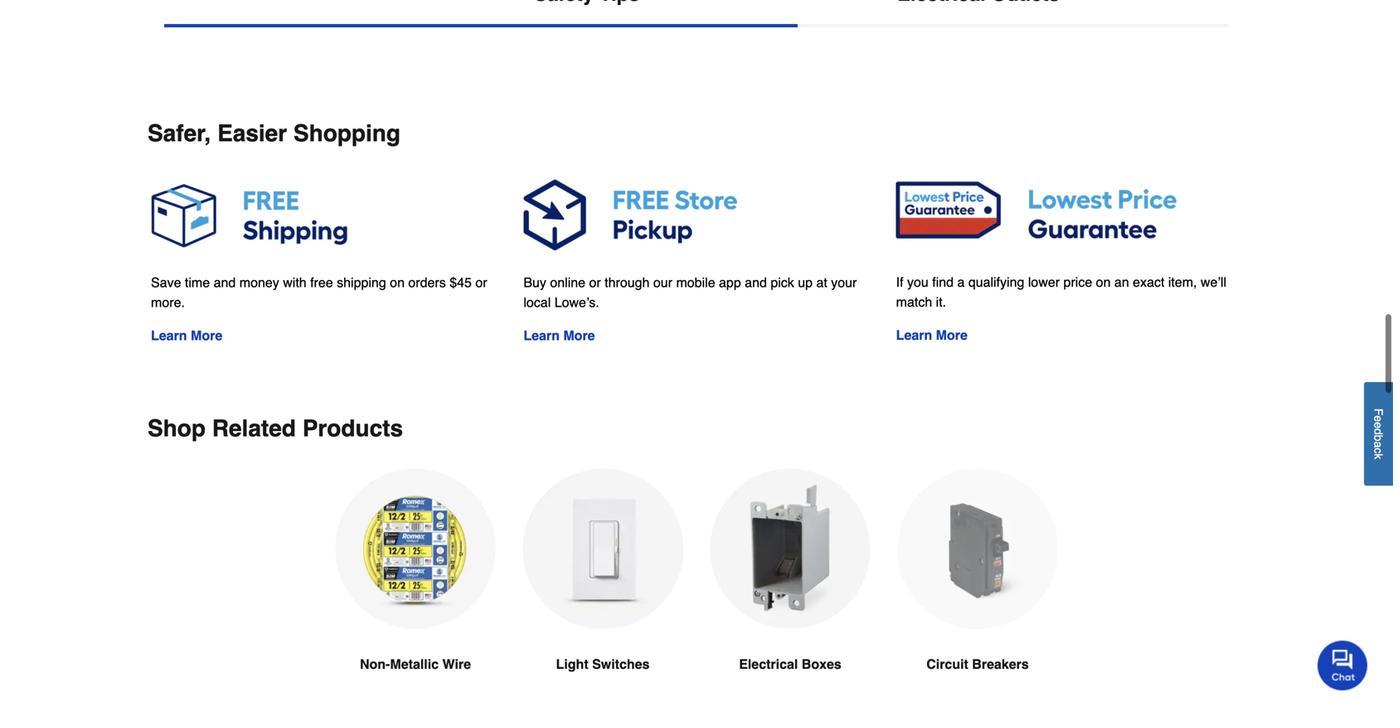 Task type: vqa. For each thing, say whether or not it's contained in the screenshot.
Accessories associated with Air Purifiers & Accessories
no



Task type: describe. For each thing, give the bounding box(es) containing it.
we'll
[[1201, 275, 1227, 290]]

safer, easier shopping
[[148, 120, 401, 147]]

time
[[185, 275, 210, 290]]

shop
[[148, 416, 206, 442]]

products
[[303, 416, 403, 442]]

mobile
[[677, 275, 716, 290]]

money
[[240, 275, 279, 290]]

a white dimmer rocker switch. image
[[523, 469, 684, 630]]

with
[[283, 275, 307, 290]]

local
[[524, 295, 551, 310]]

switches
[[592, 657, 650, 672]]

breakers
[[973, 657, 1029, 672]]

shipping
[[337, 275, 386, 290]]

lower
[[1029, 275, 1060, 290]]

learn more link for buy online or through our mobile app and pick up at your local lowe's.
[[524, 328, 595, 343]]

shopping
[[294, 120, 401, 147]]

an
[[1115, 275, 1130, 290]]

or inside buy online or through our mobile app and pick up at your local lowe's.
[[589, 275, 601, 290]]

learn for save time and money with free shipping on orders $45 or more.
[[151, 328, 187, 343]]

metallic
[[390, 657, 439, 672]]

circuit breakers
[[927, 657, 1029, 672]]

wire
[[443, 657, 471, 672]]

if you find a qualifying lower price on an exact item, we'll match it.
[[897, 275, 1227, 310]]

free shipping. image
[[151, 173, 497, 256]]

learn for if you find a qualifying lower price on an exact item, we'll match it.
[[897, 328, 933, 343]]

learn more link for save time and money with free shipping on orders $45 or more.
[[151, 328, 223, 343]]

electrical
[[739, 657, 798, 672]]

exact
[[1133, 275, 1165, 290]]

find
[[933, 275, 954, 290]]

qualifying
[[969, 275, 1025, 290]]

learn for buy online or through our mobile app and pick up at your local lowe's.
[[524, 328, 560, 343]]

buy
[[524, 275, 547, 290]]

at
[[817, 275, 828, 290]]

shop related products
[[148, 416, 403, 442]]

learn more for save time and money with free shipping on orders $45 or more.
[[151, 328, 223, 343]]

lowest price guarantee. image
[[897, 173, 1243, 256]]

f e e d b a c k
[[1373, 409, 1386, 460]]

your
[[832, 275, 857, 290]]

you
[[908, 275, 929, 290]]

1 e from the top
[[1373, 416, 1386, 423]]

non-metallic wire
[[360, 657, 471, 672]]

learn more for buy online or through our mobile app and pick up at your local lowe's.
[[524, 328, 595, 343]]

related
[[212, 416, 296, 442]]

electrical boxes link
[[710, 469, 871, 703]]

more for or
[[564, 328, 595, 343]]

light
[[556, 657, 589, 672]]

and inside save time and money with free shipping on orders $45 or more.
[[214, 275, 236, 290]]

d
[[1373, 429, 1386, 435]]

up
[[798, 275, 813, 290]]

more for find
[[936, 328, 968, 343]]

easier
[[217, 120, 287, 147]]

or inside save time and money with free shipping on orders $45 or more.
[[476, 275, 487, 290]]

k
[[1373, 454, 1386, 460]]

orders
[[409, 275, 446, 290]]

circuit
[[927, 657, 969, 672]]



Task type: locate. For each thing, give the bounding box(es) containing it.
a up k
[[1373, 442, 1386, 448]]

learn more down lowe's. on the top left of page
[[524, 328, 595, 343]]

more for and
[[191, 328, 223, 343]]

learn down local
[[524, 328, 560, 343]]

through
[[605, 275, 650, 290]]

on left "orders"
[[390, 275, 405, 290]]

and right "time"
[[214, 275, 236, 290]]

1 horizontal spatial and
[[745, 275, 767, 290]]

a black breaker box circuit breaker. image
[[898, 469, 1059, 630]]

f
[[1373, 409, 1386, 416]]

0 vertical spatial a
[[958, 275, 965, 290]]

1 horizontal spatial learn
[[524, 328, 560, 343]]

2 e from the top
[[1373, 423, 1386, 429]]

app
[[719, 275, 742, 290]]

2 horizontal spatial more
[[936, 328, 968, 343]]

0 horizontal spatial or
[[476, 275, 487, 290]]

electrical boxes
[[739, 657, 842, 672]]

online
[[550, 275, 586, 290]]

learn down the more.
[[151, 328, 187, 343]]

a inside f e e d b a c k button
[[1373, 442, 1386, 448]]

learn more down the more.
[[151, 328, 223, 343]]

save
[[151, 275, 181, 290]]

free
[[310, 275, 333, 290]]

and inside buy online or through our mobile app and pick up at your local lowe's.
[[745, 275, 767, 290]]

1 and from the left
[[214, 275, 236, 290]]

b
[[1373, 435, 1386, 442]]

1 horizontal spatial learn more
[[524, 328, 595, 343]]

2 horizontal spatial learn
[[897, 328, 933, 343]]

on inside save time and money with free shipping on orders $45 or more.
[[390, 275, 405, 290]]

e up d
[[1373, 416, 1386, 423]]

on inside if you find a qualifying lower price on an exact item, we'll match it.
[[1097, 275, 1111, 290]]

a
[[958, 275, 965, 290], [1373, 442, 1386, 448]]

0 horizontal spatial and
[[214, 275, 236, 290]]

free store pickup. image
[[524, 173, 870, 256]]

price
[[1064, 275, 1093, 290]]

save time and money with free shipping on orders $45 or more.
[[151, 275, 487, 310]]

non-
[[360, 657, 390, 672]]

boxes
[[802, 657, 842, 672]]

our
[[654, 275, 673, 290]]

1 horizontal spatial a
[[1373, 442, 1386, 448]]

0 horizontal spatial a
[[958, 275, 965, 290]]

1 horizontal spatial learn more link
[[524, 328, 595, 343]]

and right the app
[[745, 275, 767, 290]]

learn more link down the more.
[[151, 328, 223, 343]]

on left an
[[1097, 275, 1111, 290]]

learn more link down lowe's. on the top left of page
[[524, 328, 595, 343]]

light switches link
[[523, 469, 684, 703]]

learn down match
[[897, 328, 933, 343]]

more.
[[151, 295, 185, 310]]

buy online or through our mobile app and pick up at your local lowe's.
[[524, 275, 857, 310]]

0 horizontal spatial on
[[390, 275, 405, 290]]

match
[[897, 294, 933, 310]]

a 25-foot roll of yellow 12/2 non-metallic wire. image
[[335, 469, 496, 629]]

0 horizontal spatial more
[[191, 328, 223, 343]]

a 1-gang gray electrical box. image
[[710, 469, 871, 629]]

1 horizontal spatial or
[[589, 275, 601, 290]]

learn more link
[[897, 328, 968, 343], [151, 328, 223, 343], [524, 328, 595, 343]]

2 or from the left
[[589, 275, 601, 290]]

f e e d b a c k button
[[1365, 383, 1394, 486]]

if
[[897, 275, 904, 290]]

1 or from the left
[[476, 275, 487, 290]]

0 horizontal spatial learn more
[[151, 328, 223, 343]]

1 horizontal spatial more
[[564, 328, 595, 343]]

safer,
[[148, 120, 211, 147]]

on for orders
[[390, 275, 405, 290]]

1 horizontal spatial on
[[1097, 275, 1111, 290]]

2 horizontal spatial learn more link
[[897, 328, 968, 343]]

circuit breakers link
[[898, 469, 1059, 703]]

or
[[476, 275, 487, 290], [589, 275, 601, 290]]

2 horizontal spatial learn more
[[897, 328, 968, 343]]

item,
[[1169, 275, 1198, 290]]

learn more link down it.
[[897, 328, 968, 343]]

c
[[1373, 448, 1386, 454]]

learn more link for if you find a qualifying lower price on an exact item, we'll match it.
[[897, 328, 968, 343]]

chat invite button image
[[1318, 641, 1369, 691]]

more
[[936, 328, 968, 343], [191, 328, 223, 343], [564, 328, 595, 343]]

0 horizontal spatial learn
[[151, 328, 187, 343]]

more down "time"
[[191, 328, 223, 343]]

on for an
[[1097, 275, 1111, 290]]

2 and from the left
[[745, 275, 767, 290]]

more down it.
[[936, 328, 968, 343]]

scrollbar
[[164, 24, 798, 27]]

0 horizontal spatial learn more link
[[151, 328, 223, 343]]

more down lowe's. on the top left of page
[[564, 328, 595, 343]]

light switches
[[556, 657, 650, 672]]

lowe's.
[[555, 295, 600, 310]]

learn more
[[897, 328, 968, 343], [151, 328, 223, 343], [524, 328, 595, 343]]

non-metallic wire link
[[335, 469, 496, 703]]

on
[[1097, 275, 1111, 290], [390, 275, 405, 290]]

learn more for if you find a qualifying lower price on an exact item, we'll match it.
[[897, 328, 968, 343]]

and
[[214, 275, 236, 290], [745, 275, 767, 290]]

it.
[[936, 294, 947, 310]]

$45
[[450, 275, 472, 290]]

learn more down it.
[[897, 328, 968, 343]]

or right $45
[[476, 275, 487, 290]]

a right find
[[958, 275, 965, 290]]

or up lowe's. on the top left of page
[[589, 275, 601, 290]]

a inside if you find a qualifying lower price on an exact item, we'll match it.
[[958, 275, 965, 290]]

e
[[1373, 416, 1386, 423], [1373, 423, 1386, 429]]

1 vertical spatial a
[[1373, 442, 1386, 448]]

e up b
[[1373, 423, 1386, 429]]

learn
[[897, 328, 933, 343], [151, 328, 187, 343], [524, 328, 560, 343]]

pick
[[771, 275, 795, 290]]



